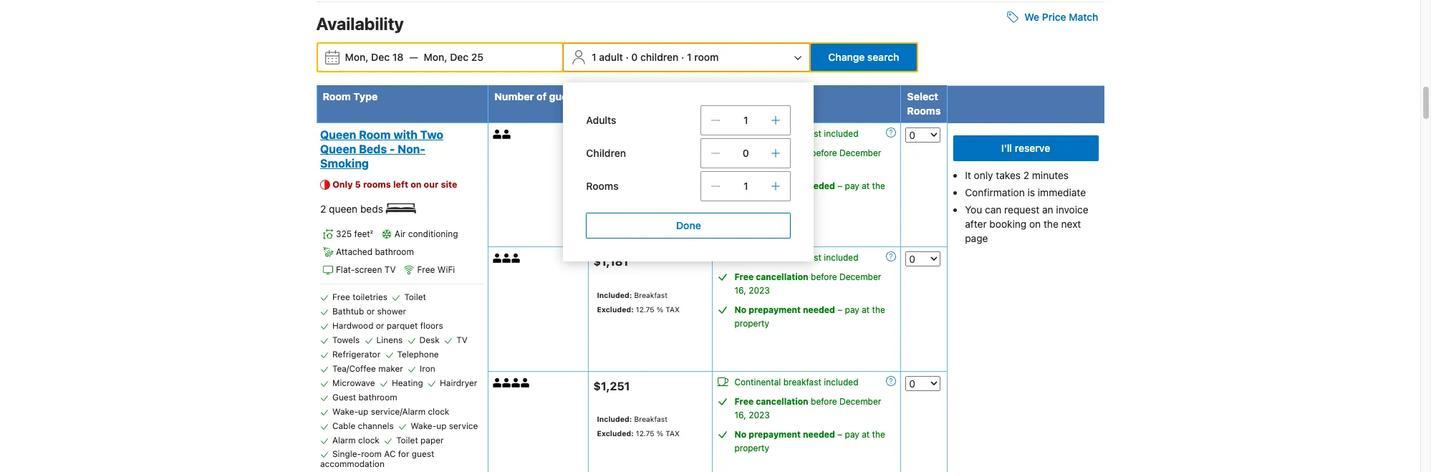 Task type: locate. For each thing, give the bounding box(es) containing it.
1 vertical spatial included: breakfast excluded: 12.75 % tax
[[597, 415, 680, 438]]

2 inside it only takes 2 minutes confirmation is immediate you can request an invoice after booking on the next page
[[1024, 169, 1030, 181]]

0 vertical spatial pay
[[845, 180, 860, 191]]

air conditioning
[[395, 229, 458, 239]]

up
[[358, 406, 368, 417], [436, 421, 447, 431]]

3 prepayment from the top
[[749, 429, 801, 440]]

2 12.75 from the top
[[636, 429, 655, 438]]

2 december from the top
[[840, 272, 882, 282]]

prepayment for $1,251
[[749, 429, 801, 440]]

1 continental breakfast included from the top
[[735, 128, 859, 139]]

up up paper at the left bottom of the page
[[436, 421, 447, 431]]

on
[[411, 179, 422, 190], [1030, 218, 1041, 230]]

0 vertical spatial prepayment
[[749, 180, 801, 191]]

linens
[[377, 335, 403, 346]]

service/alarm
[[371, 406, 426, 417]]

breakfast for $1,251
[[634, 415, 668, 424]]

or down toiletries
[[367, 306, 375, 317]]

room up the beds
[[359, 128, 391, 141]]

0 vertical spatial excluded:
[[597, 181, 634, 189]]

excluded: down $1,181
[[597, 305, 634, 314]]

0 vertical spatial december
[[840, 147, 882, 158]]

0 vertical spatial or
[[367, 306, 375, 317]]

service
[[449, 421, 478, 431]]

0 horizontal spatial mon,
[[345, 51, 369, 63]]

included for $1,251
[[824, 377, 859, 387]]

pay for $1,181
[[845, 305, 860, 315]]

2 vertical spatial – pay at the property
[[735, 429, 885, 453]]

excluded: for $1,181
[[597, 305, 634, 314]]

room right children
[[694, 51, 719, 63]]

12.75
[[636, 305, 655, 314], [636, 429, 655, 438]]

0 vertical spatial before
[[811, 147, 837, 158]]

1 vertical spatial breakfast
[[784, 252, 822, 263]]

on down request
[[1030, 218, 1041, 230]]

2 at from the top
[[862, 305, 870, 315]]

1 horizontal spatial on
[[1030, 218, 1041, 230]]

only 5 rooms left on our site
[[333, 179, 457, 190]]

0 vertical spatial queen
[[320, 128, 356, 141]]

queen
[[320, 128, 356, 141], [320, 142, 356, 155]]

1 vertical spatial rooms
[[586, 180, 619, 192]]

0 vertical spatial toilet
[[404, 292, 426, 303]]

2 breakfast from the top
[[784, 252, 822, 263]]

1 before december 16, 2023 from the top
[[735, 147, 882, 172]]

no prepayment needed
[[735, 180, 835, 191], [735, 305, 835, 315], [735, 429, 835, 440]]

1 vertical spatial no prepayment needed
[[735, 305, 835, 315]]

single-
[[332, 449, 361, 459]]

excluded: down children
[[597, 181, 634, 189]]

no prepayment needed for $1,251
[[735, 429, 835, 440]]

no prepayment needed for $1,181
[[735, 305, 835, 315]]

1 no from the top
[[735, 180, 747, 191]]

2 % from the top
[[657, 429, 664, 438]]

1 · from the left
[[626, 51, 629, 63]]

0 vertical spatial 2
[[1024, 169, 1030, 181]]

2 vertical spatial –
[[838, 429, 843, 440]]

0 vertical spatial continental breakfast included
[[735, 128, 859, 139]]

prepayment
[[749, 180, 801, 191], [749, 305, 801, 315], [749, 429, 801, 440]]

rooms down select
[[907, 104, 941, 117]]

1 vertical spatial 2
[[320, 203, 326, 215]]

0 vertical spatial clock
[[428, 406, 449, 417]]

0 vertical spatial needed
[[803, 180, 835, 191]]

room left ac
[[361, 449, 382, 459]]

continental breakfast included for $1,251
[[735, 377, 859, 387]]

16, for $1,181
[[735, 285, 746, 296]]

3 december from the top
[[840, 396, 882, 407]]

beds
[[360, 203, 383, 215]]

0 vertical spatial on
[[411, 179, 422, 190]]

2 vertical spatial before december 16, 2023
[[735, 396, 882, 420]]

1 vertical spatial toilet
[[396, 435, 418, 446]]

1 vertical spatial included:
[[597, 415, 632, 424]]

dec
[[371, 51, 390, 63], [450, 51, 469, 63]]

3 at from the top
[[862, 429, 870, 440]]

0 vertical spatial no prepayment needed
[[735, 180, 835, 191]]

the
[[872, 180, 885, 191], [1044, 218, 1059, 230], [872, 305, 885, 315], [872, 429, 885, 440]]

– pay at the property for $1,181
[[735, 305, 885, 329]]

wake- down guest at bottom
[[332, 406, 358, 417]]

included: breakfast excluded: 12.75 % tax for $1,181
[[597, 291, 680, 314]]

free
[[735, 147, 754, 158], [417, 265, 435, 275], [735, 272, 754, 282], [332, 292, 350, 303], [735, 396, 754, 407]]

dec left 25
[[450, 51, 469, 63]]

—
[[409, 51, 418, 63]]

takes
[[996, 169, 1021, 181]]

free cancellation for $1,181
[[735, 272, 809, 282]]

included: breakfast excluded: 12.75 % tax down $1,181
[[597, 291, 680, 314]]

2 before december 16, 2023 from the top
[[735, 272, 882, 296]]

2 free cancellation from the top
[[735, 272, 809, 282]]

bathroom for guest bathroom
[[359, 392, 397, 403]]

2 included: from the top
[[597, 415, 632, 424]]

continental breakfast included
[[735, 128, 859, 139], [735, 252, 859, 263], [735, 377, 859, 387]]

2 queen from the top
[[320, 142, 356, 155]]

dec left 18
[[371, 51, 390, 63]]

1 vertical spatial before december 16, 2023
[[735, 272, 882, 296]]

1 cancellation from the top
[[756, 147, 809, 158]]

–
[[838, 180, 843, 191], [838, 305, 843, 315], [838, 429, 843, 440]]

3 before december 16, 2023 from the top
[[735, 396, 882, 420]]

1 vertical spatial %
[[657, 429, 664, 438]]

wake-
[[332, 406, 358, 417], [411, 421, 437, 431]]

1 % from the top
[[657, 305, 664, 314]]

included:
[[597, 291, 632, 299], [597, 415, 632, 424]]

2 vertical spatial cancellation
[[756, 396, 809, 407]]

0 horizontal spatial 2
[[320, 203, 326, 215]]

0 vertical spatial tax
[[666, 305, 680, 314]]

0 vertical spatial rooms
[[907, 104, 941, 117]]

3 before from the top
[[811, 396, 837, 407]]

1 vertical spatial on
[[1030, 218, 1041, 230]]

2 vertical spatial at
[[862, 429, 870, 440]]

1 horizontal spatial room
[[694, 51, 719, 63]]

free for $1,181 more details on meals and payment options image
[[735, 272, 754, 282]]

2023
[[749, 161, 770, 172], [749, 285, 770, 296], [749, 410, 770, 420]]

1 included: from the top
[[597, 291, 632, 299]]

2 left queen on the top of the page
[[320, 203, 326, 215]]

tax for $1,181
[[666, 305, 680, 314]]

1 horizontal spatial tv
[[456, 335, 468, 346]]

0 vertical spatial breakfast
[[784, 128, 822, 139]]

2 more details on meals and payment options image from the top
[[887, 376, 897, 386]]

or up linens
[[376, 320, 384, 331]]

0 inside button
[[631, 51, 638, 63]]

1 more details on meals and payment options image from the top
[[887, 252, 897, 262]]

room
[[694, 51, 719, 63], [361, 449, 382, 459]]

december
[[840, 147, 882, 158], [840, 272, 882, 282], [840, 396, 882, 407]]

2 pay from the top
[[845, 305, 860, 315]]

included: down $1,181
[[597, 291, 632, 299]]

wake- up toilet paper
[[411, 421, 437, 431]]

feet²
[[354, 229, 373, 239]]

2 vertical spatial no prepayment needed
[[735, 429, 835, 440]]

0 vertical spatial more details on meals and payment options image
[[887, 252, 897, 262]]

– pay at the property for $1,251
[[735, 429, 885, 453]]

1 vertical spatial 16,
[[735, 285, 746, 296]]

0 vertical spatial breakfast
[[634, 291, 668, 299]]

done
[[676, 219, 701, 231]]

guest
[[332, 392, 356, 403]]

0 horizontal spatial room
[[361, 449, 382, 459]]

2 before from the top
[[811, 272, 837, 282]]

1 vertical spatial tax
[[666, 429, 680, 438]]

2 vertical spatial prepayment
[[749, 429, 801, 440]]

rooms
[[907, 104, 941, 117], [586, 180, 619, 192]]

2 excluded: from the top
[[597, 305, 634, 314]]

0 horizontal spatial up
[[358, 406, 368, 417]]

0 horizontal spatial on
[[411, 179, 422, 190]]

2 – pay at the property from the top
[[735, 305, 885, 329]]

2 16, from the top
[[735, 285, 746, 296]]

on left our
[[411, 179, 422, 190]]

1 vertical spatial no
[[735, 305, 747, 315]]

2 2023 from the top
[[749, 285, 770, 296]]

bathroom up wake-up service/alarm clock
[[359, 392, 397, 403]]

1 16, from the top
[[735, 161, 746, 172]]

1 horizontal spatial room
[[359, 128, 391, 141]]

2 vertical spatial no
[[735, 429, 747, 440]]

of
[[537, 90, 547, 102]]

toilet up for
[[396, 435, 418, 446]]

guest
[[412, 449, 434, 459]]

2 prepayment from the top
[[749, 305, 801, 315]]

excluded:
[[597, 181, 634, 189], [597, 305, 634, 314], [597, 429, 634, 438]]

1 vertical spatial prepayment
[[749, 305, 801, 315]]

2 vertical spatial breakfast
[[784, 377, 822, 387]]

1 tax from the top
[[666, 305, 680, 314]]

free for more details on meals and payment options image for $1,251
[[735, 396, 754, 407]]

i'll reserve button
[[953, 135, 1099, 161]]

december for $1,181
[[840, 272, 882, 282]]

2 property from the top
[[735, 318, 769, 329]]

0 vertical spatial up
[[358, 406, 368, 417]]

cable channels
[[332, 421, 394, 431]]

2 continental from the top
[[735, 252, 781, 263]]

property for $1,251
[[735, 443, 769, 453]]

2 included from the top
[[824, 252, 859, 263]]

continental
[[735, 128, 781, 139], [735, 252, 781, 263], [735, 377, 781, 387]]

0 vertical spatial bathroom
[[375, 247, 414, 257]]

3 – pay at the property from the top
[[735, 429, 885, 453]]

tv right desk
[[456, 335, 468, 346]]

floors
[[420, 320, 443, 331]]

bathtub
[[332, 306, 364, 317]]

rooms
[[363, 179, 391, 190]]

0 vertical spatial – pay at the property
[[735, 180, 885, 205]]

12.75 for $1,181
[[636, 305, 655, 314]]

1 horizontal spatial rooms
[[907, 104, 941, 117]]

0 horizontal spatial dec
[[371, 51, 390, 63]]

at
[[862, 180, 870, 191], [862, 305, 870, 315], [862, 429, 870, 440]]

– for $1,181
[[838, 305, 843, 315]]

1 pay from the top
[[845, 180, 860, 191]]

3 property from the top
[[735, 443, 769, 453]]

· right children
[[681, 51, 684, 63]]

1 horizontal spatial 2
[[1024, 169, 1030, 181]]

1 vertical spatial room
[[359, 128, 391, 141]]

2 no from the top
[[735, 305, 747, 315]]

room inside single-room ac for guest accommodation
[[361, 449, 382, 459]]

included: breakfast excluded: 12.75 % tax down $1,251
[[597, 415, 680, 438]]

0 vertical spatial included
[[824, 128, 859, 139]]

1 vertical spatial up
[[436, 421, 447, 431]]

before for $1,181
[[811, 272, 837, 282]]

1 vertical spatial –
[[838, 305, 843, 315]]

included: down $1,251
[[597, 415, 632, 424]]

1 vertical spatial – pay at the property
[[735, 305, 885, 329]]

2 vertical spatial pay
[[845, 429, 860, 440]]

1 december from the top
[[840, 147, 882, 158]]

1 before from the top
[[811, 147, 837, 158]]

0 vertical spatial 12.75
[[636, 305, 655, 314]]

1 vertical spatial more details on meals and payment options image
[[887, 376, 897, 386]]

0 vertical spatial 16,
[[735, 161, 746, 172]]

room left the type
[[323, 90, 351, 102]]

0 horizontal spatial rooms
[[586, 180, 619, 192]]

included
[[824, 128, 859, 139], [824, 252, 859, 263], [824, 377, 859, 387]]

2 – from the top
[[838, 305, 843, 315]]

2 up is
[[1024, 169, 1030, 181]]

occupancy image
[[502, 129, 512, 139], [502, 378, 512, 387], [512, 378, 521, 387], [521, 378, 530, 387]]

continental breakfast included for $1,181
[[735, 252, 859, 263]]

16, for $1,251
[[735, 410, 746, 420]]

flat-
[[336, 265, 355, 275]]

– for $1,251
[[838, 429, 843, 440]]

or for parquet
[[376, 320, 384, 331]]

room inside 1 adult · 0 children · 1 room button
[[694, 51, 719, 63]]

1 included: breakfast excluded: 12.75 % tax from the top
[[597, 291, 680, 314]]

select
[[907, 90, 939, 102]]

0 vertical spatial included: breakfast excluded: 12.75 % tax
[[597, 291, 680, 314]]

breakfast
[[634, 291, 668, 299], [634, 415, 668, 424]]

included: breakfast excluded: 12.75 % tax
[[597, 291, 680, 314], [597, 415, 680, 438]]

$1,181
[[594, 255, 629, 268]]

0 horizontal spatial tv
[[385, 265, 396, 275]]

free cancellation
[[735, 147, 809, 158], [735, 272, 809, 282], [735, 396, 809, 407]]

needed
[[803, 180, 835, 191], [803, 305, 835, 315], [803, 429, 835, 440]]

3 continental breakfast included from the top
[[735, 377, 859, 387]]

3 no from the top
[[735, 429, 747, 440]]

up up cable channels
[[358, 406, 368, 417]]

tv
[[385, 265, 396, 275], [456, 335, 468, 346]]

2 vertical spatial 2023
[[749, 410, 770, 420]]

2023 for $1,251
[[749, 410, 770, 420]]

3 16, from the top
[[735, 410, 746, 420]]

2 cancellation from the top
[[756, 272, 809, 282]]

mon, down availability at the left top of the page
[[345, 51, 369, 63]]

2 vertical spatial property
[[735, 443, 769, 453]]

1 vertical spatial excluded:
[[597, 305, 634, 314]]

2 vertical spatial 16,
[[735, 410, 746, 420]]

2 continental breakfast included from the top
[[735, 252, 859, 263]]

2 breakfast from the top
[[634, 415, 668, 424]]

2 included: breakfast excluded: 12.75 % tax from the top
[[597, 415, 680, 438]]

0 vertical spatial %
[[657, 305, 664, 314]]

mon, dec 25 button
[[418, 44, 489, 70]]

1 breakfast from the top
[[634, 291, 668, 299]]

an
[[1042, 203, 1054, 215]]

hardwood
[[332, 320, 374, 331]]

clock up wake-up service
[[428, 406, 449, 417]]

or
[[367, 306, 375, 317], [376, 320, 384, 331]]

for
[[398, 449, 409, 459]]

with
[[394, 128, 418, 141]]

mon, right —
[[424, 51, 447, 63]]

continental for $1,251
[[735, 377, 781, 387]]

no
[[735, 180, 747, 191], [735, 305, 747, 315], [735, 429, 747, 440]]

0 vertical spatial free cancellation
[[735, 147, 809, 158]]

1 vertical spatial or
[[376, 320, 384, 331]]

0 horizontal spatial 0
[[631, 51, 638, 63]]

3 2023 from the top
[[749, 410, 770, 420]]

3 needed from the top
[[803, 429, 835, 440]]

rooms down children
[[586, 180, 619, 192]]

2 tax from the top
[[666, 429, 680, 438]]

left
[[393, 179, 408, 190]]

0 horizontal spatial room
[[323, 90, 351, 102]]

occupancy image
[[493, 129, 502, 139], [493, 254, 502, 263], [502, 254, 512, 263], [512, 254, 521, 263], [493, 378, 502, 387]]

no for $1,251
[[735, 429, 747, 440]]

free wifi
[[417, 265, 455, 275]]

1 horizontal spatial up
[[436, 421, 447, 431]]

1 vertical spatial queen
[[320, 142, 356, 155]]

clock down cable channels
[[358, 435, 380, 446]]

1 breakfast from the top
[[784, 128, 822, 139]]

3 cancellation from the top
[[756, 396, 809, 407]]

1 vertical spatial included
[[824, 252, 859, 263]]

toilet up shower
[[404, 292, 426, 303]]

3 included from the top
[[824, 377, 859, 387]]

2
[[1024, 169, 1030, 181], [320, 203, 326, 215]]

1 vertical spatial at
[[862, 305, 870, 315]]

immediate
[[1038, 186, 1086, 198]]

1 horizontal spatial dec
[[450, 51, 469, 63]]

2 vertical spatial continental
[[735, 377, 781, 387]]

3 pay from the top
[[845, 429, 860, 440]]

bathroom
[[375, 247, 414, 257], [359, 392, 397, 403]]

1 vertical spatial needed
[[803, 305, 835, 315]]

site
[[441, 179, 457, 190]]

1 – pay at the property from the top
[[735, 180, 885, 205]]

more details on meals and payment options image
[[887, 252, 897, 262], [887, 376, 897, 386]]

0 vertical spatial 2023
[[749, 161, 770, 172]]

3 continental from the top
[[735, 377, 781, 387]]

included for $1,181
[[824, 252, 859, 263]]

1 vertical spatial 2023
[[749, 285, 770, 296]]

excluded: down $1,251
[[597, 429, 634, 438]]

16,
[[735, 161, 746, 172], [735, 285, 746, 296], [735, 410, 746, 420]]

screen
[[355, 265, 382, 275]]

1 mon, from the left
[[345, 51, 369, 63]]

2 no prepayment needed from the top
[[735, 305, 835, 315]]

bathroom down air
[[375, 247, 414, 257]]

5
[[355, 179, 361, 190]]

cancellation
[[756, 147, 809, 158], [756, 272, 809, 282], [756, 396, 809, 407]]

request
[[1005, 203, 1040, 215]]

0 horizontal spatial or
[[367, 306, 375, 317]]

0 horizontal spatial wake-
[[332, 406, 358, 417]]

3 excluded: from the top
[[597, 429, 634, 438]]

· right adult
[[626, 51, 629, 63]]

1 at from the top
[[862, 180, 870, 191]]

3 no prepayment needed from the top
[[735, 429, 835, 440]]

breakfast
[[784, 128, 822, 139], [784, 252, 822, 263], [784, 377, 822, 387]]

number
[[495, 90, 534, 102]]

0 vertical spatial before december 16, 2023
[[735, 147, 882, 172]]

cancellation for $1,181
[[756, 272, 809, 282]]

1 vertical spatial cancellation
[[756, 272, 809, 282]]

toilet paper
[[396, 435, 444, 446]]

1 12.75 from the top
[[636, 305, 655, 314]]

1 horizontal spatial clock
[[428, 406, 449, 417]]

2 needed from the top
[[803, 305, 835, 315]]

1
[[592, 51, 597, 63], [687, 51, 692, 63], [744, 114, 748, 126], [744, 180, 748, 192]]

room
[[323, 90, 351, 102], [359, 128, 391, 141]]

tv right screen
[[385, 265, 396, 275]]

0 vertical spatial no
[[735, 180, 747, 191]]

3 – from the top
[[838, 429, 843, 440]]

3 free cancellation from the top
[[735, 396, 809, 407]]

1 vertical spatial 0
[[743, 147, 749, 159]]

before
[[811, 147, 837, 158], [811, 272, 837, 282], [811, 396, 837, 407]]

0 vertical spatial at
[[862, 180, 870, 191]]

included: for $1,251
[[597, 415, 632, 424]]

minutes
[[1032, 169, 1069, 181]]

1 vertical spatial december
[[840, 272, 882, 282]]

1 horizontal spatial ·
[[681, 51, 684, 63]]

3 breakfast from the top
[[784, 377, 822, 387]]



Task type: vqa. For each thing, say whether or not it's contained in the screenshot.
ONLY 5 ROOMS LEFT ON OUR SITE
yes



Task type: describe. For each thing, give the bounding box(es) containing it.
we price match
[[1025, 11, 1099, 23]]

1 queen from the top
[[320, 128, 356, 141]]

maker
[[378, 363, 403, 374]]

1 dec from the left
[[371, 51, 390, 63]]

free toiletries
[[332, 292, 388, 303]]

we price match button
[[1002, 4, 1104, 30]]

toilet for toilet paper
[[396, 435, 418, 446]]

can
[[985, 203, 1002, 215]]

it only takes 2 minutes confirmation is immediate you can request an invoice after booking on the next page
[[965, 169, 1089, 244]]

% for $1,181
[[657, 305, 664, 314]]

2 dec from the left
[[450, 51, 469, 63]]

pay for $1,251
[[845, 429, 860, 440]]

invoice
[[1056, 203, 1089, 215]]

1 included from the top
[[824, 128, 859, 139]]

1 adult · 0 children · 1 room button
[[565, 43, 808, 71]]

wake- for wake-up service
[[411, 421, 437, 431]]

alarm
[[332, 435, 356, 446]]

25
[[471, 51, 484, 63]]

hardwood or parquet floors
[[332, 320, 443, 331]]

1 adult · 0 children · 1 room
[[592, 51, 719, 63]]

i'll reserve
[[1001, 142, 1051, 154]]

the inside it only takes 2 minutes confirmation is immediate you can request an invoice after booking on the next page
[[1044, 218, 1059, 230]]

tax for $1,251
[[666, 429, 680, 438]]

attached
[[336, 247, 373, 257]]

on inside it only takes 2 minutes confirmation is immediate you can request an invoice after booking on the next page
[[1030, 218, 1041, 230]]

before for $1,251
[[811, 396, 837, 407]]

heating
[[392, 378, 423, 388]]

up for service/alarm
[[358, 406, 368, 417]]

1 free cancellation from the top
[[735, 147, 809, 158]]

only
[[974, 169, 993, 181]]

after
[[965, 218, 987, 230]]

% for $1,251
[[657, 429, 664, 438]]

1 no prepayment needed from the top
[[735, 180, 835, 191]]

free cancellation for $1,251
[[735, 396, 809, 407]]

before december 16, 2023 for $1,181
[[735, 272, 882, 296]]

select rooms
[[907, 90, 941, 117]]

children
[[586, 147, 626, 159]]

shower
[[377, 306, 406, 317]]

more details on meals and payment options image for $1,181
[[887, 252, 897, 262]]

at for $1,251
[[862, 429, 870, 440]]

more details on meals and payment options image
[[887, 127, 897, 137]]

room type
[[323, 90, 378, 102]]

paper
[[421, 435, 444, 446]]

desk
[[420, 335, 440, 346]]

alarm clock
[[332, 435, 380, 446]]

tea/coffee
[[332, 363, 376, 374]]

continental for $1,181
[[735, 252, 781, 263]]

single-room ac for guest accommodation
[[320, 449, 434, 469]]

queen room with two queen beds - non- smoking link
[[320, 127, 480, 170]]

cable
[[332, 421, 356, 431]]

wake- for wake-up service/alarm clock
[[332, 406, 358, 417]]

1 horizontal spatial 0
[[743, 147, 749, 159]]

-
[[390, 142, 395, 155]]

it
[[965, 169, 971, 181]]

included: for $1,181
[[597, 291, 632, 299]]

325 feet²
[[336, 229, 373, 239]]

guests
[[549, 90, 583, 102]]

free for more details on meals and payment options icon at the top of the page
[[735, 147, 754, 158]]

2 · from the left
[[681, 51, 684, 63]]

no for $1,181
[[735, 305, 747, 315]]

change search
[[828, 51, 900, 63]]

2023 for $1,181
[[749, 285, 770, 296]]

property for $1,181
[[735, 318, 769, 329]]

up for service
[[436, 421, 447, 431]]

price
[[1042, 11, 1066, 23]]

1 continental from the top
[[735, 128, 781, 139]]

ac
[[384, 449, 396, 459]]

1 vertical spatial tv
[[456, 335, 468, 346]]

1 property from the top
[[735, 194, 769, 205]]

1 2023 from the top
[[749, 161, 770, 172]]

1 excluded: from the top
[[597, 181, 634, 189]]

parquet
[[387, 320, 418, 331]]

wake-up service/alarm clock
[[332, 406, 449, 417]]

cancellation for $1,251
[[756, 396, 809, 407]]

prepayment for $1,181
[[749, 305, 801, 315]]

change search button
[[811, 43, 917, 71]]

1 vertical spatial clock
[[358, 435, 380, 446]]

next
[[1062, 218, 1081, 230]]

toilet for toilet
[[404, 292, 426, 303]]

wifi
[[438, 265, 455, 275]]

$1,251
[[594, 379, 630, 392]]

flat-screen tv
[[336, 265, 396, 275]]

number of guests
[[495, 90, 583, 102]]

the for $1,181 more details on meals and payment options image
[[872, 305, 885, 315]]

type
[[353, 90, 378, 102]]

1 – from the top
[[838, 180, 843, 191]]

needed for $1,251
[[803, 429, 835, 440]]

12.75 for $1,251
[[636, 429, 655, 438]]

0 vertical spatial room
[[323, 90, 351, 102]]

the for more details on meals and payment options image for $1,251
[[872, 429, 885, 440]]

breakfast for $1,181
[[634, 291, 668, 299]]

1 prepayment from the top
[[749, 180, 801, 191]]

towels
[[332, 335, 360, 346]]

more details on meals and payment options image for $1,251
[[887, 376, 897, 386]]

booking
[[990, 218, 1027, 230]]

tea/coffee maker
[[332, 363, 403, 374]]

conditioning
[[408, 229, 458, 239]]

only
[[333, 179, 353, 190]]

beds
[[359, 142, 387, 155]]

needed for $1,181
[[803, 305, 835, 315]]

breakfast for $1,181
[[784, 252, 822, 263]]

is
[[1028, 186, 1035, 198]]

queen
[[329, 203, 358, 215]]

before december 16, 2023 for $1,251
[[735, 396, 882, 420]]

hairdryer
[[440, 378, 477, 388]]

325
[[336, 229, 352, 239]]

2 mon, from the left
[[424, 51, 447, 63]]

non-
[[398, 142, 425, 155]]

1 needed from the top
[[803, 180, 835, 191]]

the for more details on meals and payment options icon at the top of the page
[[872, 180, 885, 191]]

channels
[[358, 421, 394, 431]]

search
[[868, 51, 900, 63]]

bathroom for attached bathroom
[[375, 247, 414, 257]]

our
[[424, 179, 439, 190]]

mon, dec 18 button
[[339, 44, 409, 70]]

queen room with two queen beds - non- smoking
[[320, 128, 443, 170]]

room inside queen room with two queen beds - non- smoking
[[359, 128, 391, 141]]

children
[[640, 51, 679, 63]]

0 vertical spatial tv
[[385, 265, 396, 275]]

two
[[420, 128, 443, 141]]

excluded: for $1,251
[[597, 429, 634, 438]]

availability
[[316, 13, 404, 33]]

included: breakfast excluded: 12.75 % tax for $1,251
[[597, 415, 680, 438]]

december for $1,251
[[840, 396, 882, 407]]

2 queen beds
[[320, 203, 386, 215]]

bathtub or shower
[[332, 306, 406, 317]]

smoking
[[320, 157, 369, 170]]

toiletries
[[353, 292, 388, 303]]

page
[[965, 232, 988, 244]]

air
[[395, 229, 406, 239]]

breakfast for $1,251
[[784, 377, 822, 387]]

guest bathroom
[[332, 392, 397, 403]]

mon, dec 18 — mon, dec 25
[[345, 51, 484, 63]]

telephone
[[397, 349, 439, 360]]

iron
[[420, 363, 435, 374]]

match
[[1069, 11, 1099, 23]]

refrigerator
[[332, 349, 381, 360]]

adult
[[599, 51, 623, 63]]

at for $1,181
[[862, 305, 870, 315]]

adults
[[586, 114, 617, 126]]

you
[[965, 203, 982, 215]]

wake-up service
[[411, 421, 478, 431]]

or for shower
[[367, 306, 375, 317]]



